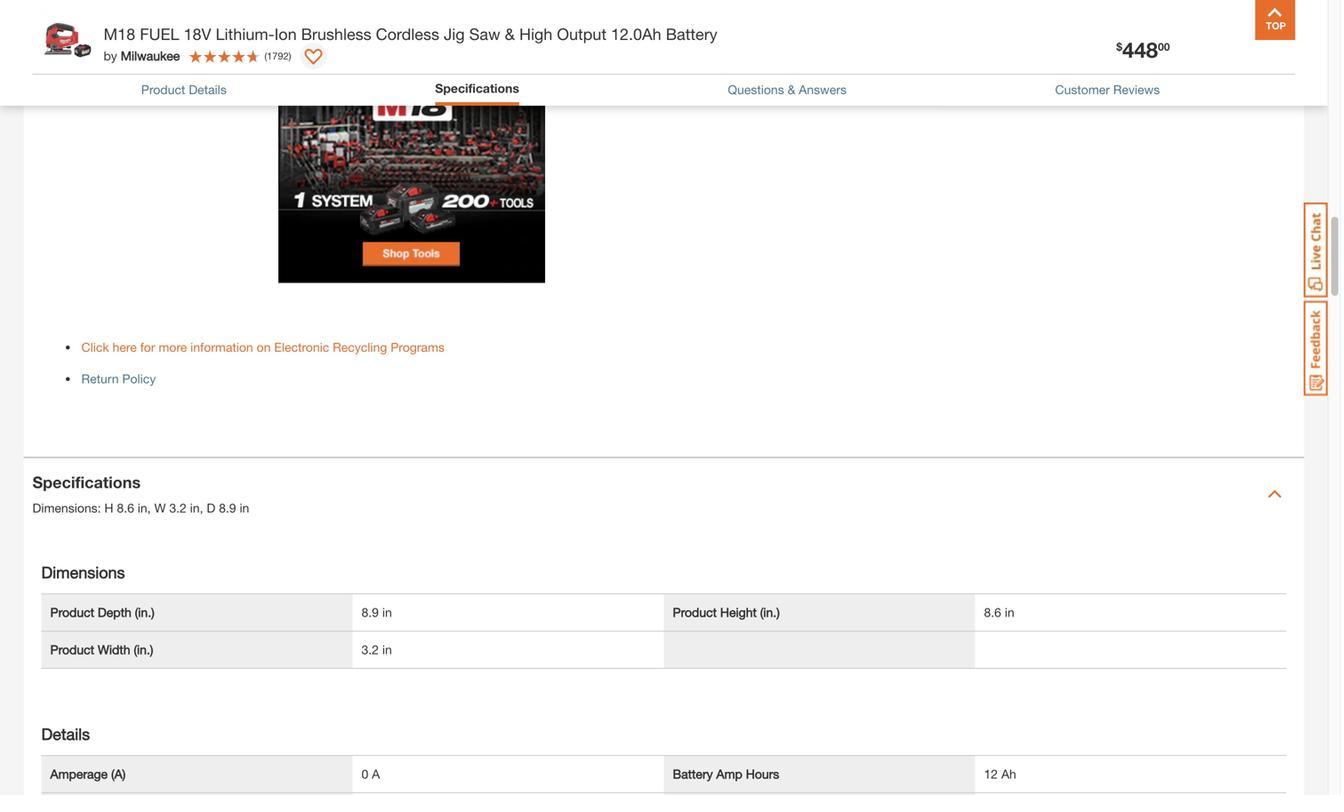 Task type: vqa. For each thing, say whether or not it's contained in the screenshot.
77's "%)"
no



Task type: locate. For each thing, give the bounding box(es) containing it.
product left width
[[50, 643, 94, 658]]

8.9 inside "specifications dimensions: h 8.6 in , w 3.2 in , d 8.9 in"
[[219, 501, 236, 516]]

(in.) right width
[[134, 643, 153, 658]]

(in.) for product width (in.)
[[134, 643, 153, 658]]

reviews
[[1113, 82, 1160, 97]]

specifications dimensions: h 8.6 in , w 3.2 in , d 8.9 in
[[32, 473, 249, 516]]

ion
[[274, 24, 297, 44]]

product depth (in.)
[[50, 606, 155, 620]]

product height (in.)
[[673, 606, 780, 620]]

battery right 12.0ah
[[666, 24, 717, 44]]

live chat image
[[1304, 203, 1328, 298]]

0 horizontal spatial details
[[41, 725, 90, 745]]

cordless
[[376, 24, 439, 44]]

1 vertical spatial 8.9
[[362, 606, 379, 620]]

0 horizontal spatial 3.2
[[169, 501, 187, 516]]

448
[[1122, 37, 1158, 62]]

(in.) right height
[[760, 606, 780, 620]]

1 vertical spatial specifications
[[32, 473, 141, 492]]

programs
[[391, 340, 445, 355]]

0 horizontal spatial 8.9
[[219, 501, 236, 516]]

top button
[[1255, 0, 1295, 40]]

0 vertical spatial 3.2
[[169, 501, 187, 516]]

recycling
[[333, 340, 387, 355]]

specifications up dimensions:
[[32, 473, 141, 492]]

product left height
[[673, 606, 717, 620]]

&
[[505, 24, 515, 44], [788, 82, 795, 97]]

customer reviews button
[[1055, 80, 1160, 99], [1055, 80, 1160, 99]]

1 horizontal spatial &
[[788, 82, 795, 97]]

0 horizontal spatial &
[[505, 24, 515, 44]]

product down dimensions
[[50, 606, 94, 620]]

specifications button
[[435, 79, 519, 101], [435, 79, 519, 98]]

0 vertical spatial 8.6
[[117, 501, 134, 516]]

3.2 down 8.9 in in the left bottom of the page
[[362, 643, 379, 658]]

,
[[147, 501, 151, 516], [200, 501, 203, 516]]

(in.) for product height (in.)
[[760, 606, 780, 620]]

1 horizontal spatial specifications
[[435, 81, 519, 96]]

product for product height (in.)
[[673, 606, 717, 620]]

0 vertical spatial specifications
[[435, 81, 519, 96]]

2 , from the left
[[200, 501, 203, 516]]

specifications inside "specifications dimensions: h 8.6 in , w 3.2 in , d 8.9 in"
[[32, 473, 141, 492]]

width
[[98, 643, 130, 658]]

1 horizontal spatial ,
[[200, 501, 203, 516]]

questions
[[728, 82, 784, 97]]

hours
[[746, 768, 779, 782]]

details
[[189, 82, 227, 97], [41, 725, 90, 745]]

8.9 right d
[[219, 501, 236, 516]]

3.2 right the w
[[169, 501, 187, 516]]

product down "milwaukee"
[[141, 82, 185, 97]]

18v
[[184, 24, 211, 44]]

in
[[138, 501, 147, 516], [190, 501, 200, 516], [240, 501, 249, 516], [382, 606, 392, 620], [1005, 606, 1015, 620], [382, 643, 392, 658]]

0
[[362, 768, 368, 782]]

answers
[[799, 82, 847, 97]]

1 horizontal spatial 8.9
[[362, 606, 379, 620]]

1 vertical spatial 3.2
[[362, 643, 379, 658]]

0 vertical spatial &
[[505, 24, 515, 44]]

8.6
[[117, 501, 134, 516], [984, 606, 1001, 620]]

specifications for specifications dimensions: h 8.6 in , w 3.2 in , d 8.9 in
[[32, 473, 141, 492]]

product
[[141, 82, 185, 97], [50, 606, 94, 620], [673, 606, 717, 620], [50, 643, 94, 658]]

by
[[104, 48, 117, 63]]

1 horizontal spatial 3.2
[[362, 643, 379, 658]]

battery
[[666, 24, 717, 44], [673, 768, 713, 782]]

0 horizontal spatial specifications
[[32, 473, 141, 492]]

(in.) right depth
[[135, 606, 155, 620]]

& left answers
[[788, 82, 795, 97]]

lithium-
[[216, 24, 274, 44]]

jig
[[444, 24, 465, 44]]

, left d
[[200, 501, 203, 516]]

3.2
[[169, 501, 187, 516], [362, 643, 379, 658]]

)
[[289, 50, 291, 62]]

ah
[[1001, 768, 1016, 782]]

product width (in.)
[[50, 643, 153, 658]]

m18
[[104, 24, 135, 44]]

return policy
[[81, 372, 156, 386]]

click here for more information on electronic recycling programs
[[81, 340, 445, 355]]

battery left amp
[[673, 768, 713, 782]]

product image image
[[37, 9, 95, 67]]

$
[[1117, 40, 1122, 53]]

details up amperage
[[41, 725, 90, 745]]

brushless
[[301, 24, 371, 44]]

0 vertical spatial 8.9
[[219, 501, 236, 516]]

0 horizontal spatial ,
[[147, 501, 151, 516]]

w
[[154, 501, 166, 516]]

amperage
[[50, 768, 108, 782]]

milwaukee
[[121, 48, 180, 63]]

product details button
[[141, 80, 227, 99], [141, 80, 227, 99]]

product details
[[141, 82, 227, 97]]

8.9 up 3.2 in
[[362, 606, 379, 620]]

high
[[519, 24, 553, 44]]

specifications for specifications
[[435, 81, 519, 96]]

3.2 inside "specifications dimensions: h 8.6 in , w 3.2 in , d 8.9 in"
[[169, 501, 187, 516]]

1 vertical spatial 8.6
[[984, 606, 1001, 620]]

1 horizontal spatial 8.6
[[984, 606, 1001, 620]]

depth
[[98, 606, 131, 620]]

, left the w
[[147, 501, 151, 516]]

display image
[[305, 49, 322, 67]]

questions & answers button
[[728, 80, 847, 99], [728, 80, 847, 99]]

0 horizontal spatial 8.6
[[117, 501, 134, 516]]

1 vertical spatial battery
[[673, 768, 713, 782]]

return policy link
[[81, 372, 156, 386]]

dimensions
[[41, 564, 125, 583]]

specifications
[[435, 81, 519, 96], [32, 473, 141, 492]]

product for product width (in.)
[[50, 643, 94, 658]]

& right saw
[[505, 24, 515, 44]]

00
[[1158, 40, 1170, 53]]

height
[[720, 606, 757, 620]]

1 horizontal spatial details
[[189, 82, 227, 97]]

8.9
[[219, 501, 236, 516], [362, 606, 379, 620]]

(in.)
[[135, 606, 155, 620], [760, 606, 780, 620], [134, 643, 153, 658]]

for
[[140, 340, 155, 355]]

electronic
[[274, 340, 329, 355]]

battery amp hours
[[673, 768, 779, 782]]

0 vertical spatial battery
[[666, 24, 717, 44]]

details down 18v
[[189, 82, 227, 97]]

specifications down saw
[[435, 81, 519, 96]]



Task type: describe. For each thing, give the bounding box(es) containing it.
( 1792 )
[[264, 50, 291, 62]]

caret image
[[1268, 487, 1282, 502]]

return
[[81, 372, 119, 386]]

fuel
[[140, 24, 179, 44]]

1 vertical spatial details
[[41, 725, 90, 745]]

here
[[112, 340, 137, 355]]

1792
[[267, 50, 289, 62]]

information
[[190, 340, 253, 355]]

amp
[[716, 768, 742, 782]]

on
[[257, 340, 271, 355]]

8.9 in
[[362, 606, 392, 620]]

a
[[372, 768, 380, 782]]

8.6 in
[[984, 606, 1015, 620]]

m18 fuel 18v lithium-ion brushless cordless jig saw & high output 12.0ah battery
[[104, 24, 717, 44]]

by milwaukee
[[104, 48, 180, 63]]

click here for more information on electronic recycling programs link
[[81, 340, 445, 355]]

h
[[104, 501, 113, 516]]

output
[[557, 24, 607, 44]]

1 vertical spatial &
[[788, 82, 795, 97]]

click
[[81, 340, 109, 355]]

3.2 in
[[362, 643, 392, 658]]

dimensions:
[[32, 501, 101, 516]]

questions & answers
[[728, 82, 847, 97]]

0 vertical spatial details
[[189, 82, 227, 97]]

more
[[159, 340, 187, 355]]

0 a
[[362, 768, 380, 782]]

feedback link image
[[1304, 301, 1328, 397]]

(in.) for product depth (in.)
[[135, 606, 155, 620]]

$ 448 00
[[1117, 37, 1170, 62]]

1 , from the left
[[147, 501, 151, 516]]

(
[[264, 50, 267, 62]]

product for product depth (in.)
[[50, 606, 94, 620]]

policy
[[122, 372, 156, 386]]

product for product details
[[141, 82, 185, 97]]

(a)
[[111, 768, 126, 782]]

customer
[[1055, 82, 1110, 97]]

saw
[[469, 24, 500, 44]]

8.6 inside "specifications dimensions: h 8.6 in , w 3.2 in , d 8.9 in"
[[117, 501, 134, 516]]

12.0ah
[[611, 24, 661, 44]]

12
[[984, 768, 998, 782]]

12 ah
[[984, 768, 1016, 782]]

d
[[207, 501, 215, 516]]

amperage (a)
[[50, 768, 126, 782]]

customer reviews
[[1055, 82, 1160, 97]]



